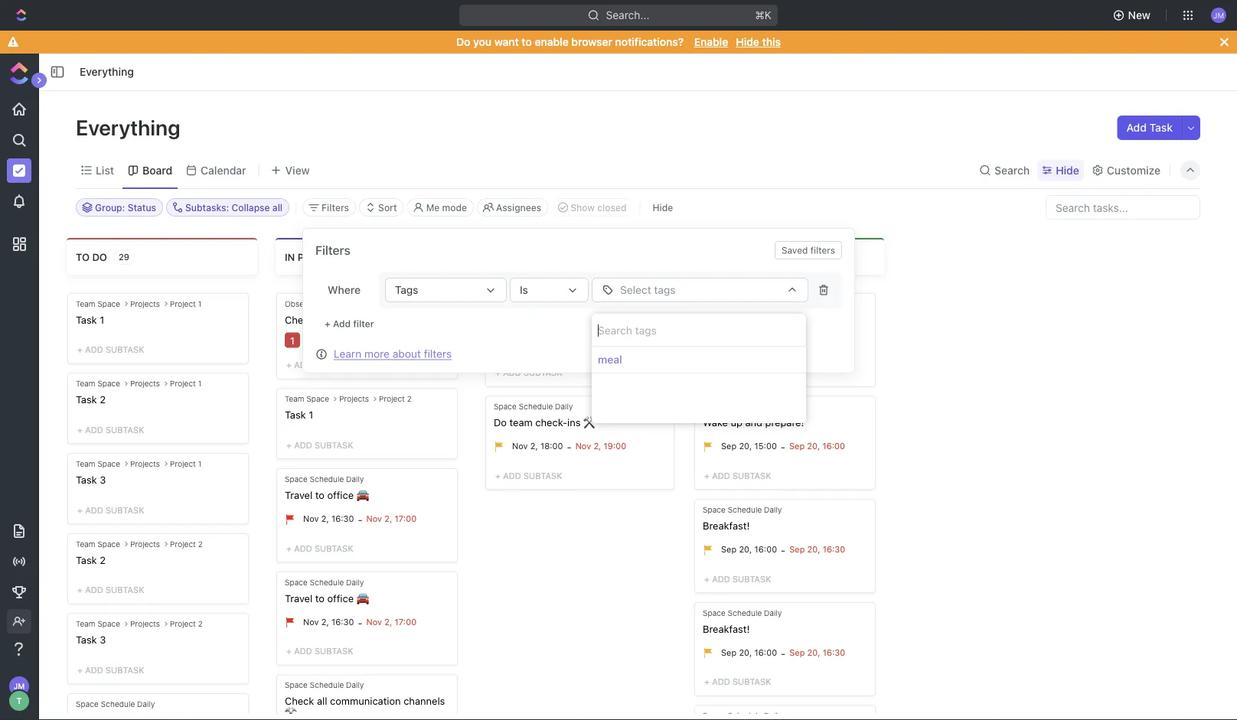 Task type: locate. For each thing, give the bounding box(es) containing it.
project
[[170, 300, 196, 308], [170, 380, 196, 388], [379, 395, 405, 404], [170, 460, 196, 469], [170, 540, 196, 549], [170, 620, 196, 629]]

1 vertical spatial wake
[[703, 417, 728, 429]]

-
[[781, 339, 786, 350], [567, 442, 572, 453], [781, 442, 786, 453], [358, 514, 363, 526], [781, 545, 786, 556], [358, 617, 363, 629], [781, 648, 786, 659]]

1 vertical spatial office
[[327, 593, 354, 604]]

list
[[96, 164, 114, 177]]

0 vertical spatial and
[[746, 314, 763, 326]]

check
[[285, 314, 314, 326], [285, 696, 314, 707]]

task inside button
[[1150, 121, 1174, 134]]

more
[[365, 348, 390, 360]]

customize
[[1108, 164, 1161, 177]]

1 vertical spatial project 2
[[170, 540, 203, 549]]

search...
[[606, 9, 650, 21]]

0 vertical spatial ‎task
[[76, 314, 97, 326]]

0 vertical spatial space schedule daily breakfast!
[[703, 506, 782, 532]]

team space
[[76, 300, 120, 308], [76, 380, 120, 388], [285, 395, 329, 404], [76, 460, 120, 469], [76, 540, 120, 549], [76, 620, 120, 629]]

assignees button
[[477, 198, 549, 217]]

0 vertical spatial project 1
[[170, 300, 202, 308]]

1 vertical spatial 🚘
[[357, 593, 367, 604]]

2 🚘 from the top
[[357, 593, 367, 604]]

1 and from the top
[[746, 314, 763, 326]]

add inside button
[[1127, 121, 1147, 134]]

in progress
[[285, 251, 351, 263]]

2 space schedule daily travel to office 🚘 from the top
[[285, 578, 367, 604]]

daily
[[555, 300, 573, 308], [764, 300, 782, 308], [555, 403, 573, 411], [346, 475, 364, 484], [764, 506, 782, 515], [346, 578, 364, 587], [764, 609, 782, 618], [346, 681, 364, 690], [137, 700, 155, 709], [764, 712, 782, 721]]

wake up and prepare!
[[703, 417, 805, 429]]

filters
[[811, 245, 836, 256], [424, 348, 452, 360]]

progress
[[298, 251, 351, 263]]

schedule
[[519, 300, 553, 308], [728, 300, 762, 308], [519, 403, 553, 411], [310, 475, 344, 484], [728, 506, 762, 515], [310, 578, 344, 587], [728, 609, 762, 618], [310, 681, 344, 690], [101, 700, 135, 709], [728, 712, 762, 721]]

2 vertical spatial hide
[[653, 202, 673, 213]]

and
[[746, 314, 763, 326], [746, 417, 763, 429]]

1 vertical spatial check
[[285, 696, 314, 707]]

do team check-ins ⚒️
[[494, 314, 594, 326], [494, 417, 594, 429]]

check inside observatory check out rancho obser.
[[285, 314, 314, 326]]

Search tags text field
[[592, 314, 807, 347]]

+
[[325, 319, 331, 329], [77, 345, 83, 355], [286, 360, 292, 370], [496, 368, 501, 378], [705, 368, 710, 378], [77, 425, 83, 435], [286, 441, 292, 451], [496, 471, 501, 481], [705, 471, 710, 481], [77, 505, 83, 515], [286, 544, 292, 554], [705, 574, 710, 584], [77, 586, 83, 595], [286, 647, 292, 657], [77, 666, 83, 676], [705, 677, 710, 687]]

1 vertical spatial travel
[[285, 593, 313, 604]]

space schedule daily travel to office 🚘
[[285, 475, 367, 501], [285, 578, 367, 604]]

up
[[731, 314, 743, 326], [731, 417, 743, 429]]

1 up from the top
[[731, 314, 743, 326]]

0 vertical spatial up
[[731, 314, 743, 326]]

2 vertical spatial ⚒️
[[285, 708, 295, 719]]

filters right saved
[[811, 245, 836, 256]]

1 vertical spatial task 3
[[76, 635, 106, 646]]

2 vertical spatial project 1
[[170, 460, 202, 469]]

team
[[510, 314, 533, 326], [510, 417, 533, 429]]

everything
[[80, 65, 134, 78], [76, 115, 185, 140]]

1 vertical spatial ins
[[568, 417, 581, 429]]

1 3 from the top
[[100, 474, 106, 486]]

0 vertical spatial prepare!
[[766, 314, 805, 326]]

0 vertical spatial breakfast!
[[703, 520, 750, 532]]

2 ‎task from the top
[[76, 394, 97, 406]]

channels
[[404, 696, 445, 707]]

2 horizontal spatial hide
[[1056, 164, 1080, 177]]

select tags
[[621, 284, 676, 296]]

1 wake from the top
[[703, 314, 728, 326]]

2 team from the top
[[510, 417, 533, 429]]

1
[[198, 300, 202, 308], [100, 314, 104, 326], [290, 335, 295, 346], [198, 380, 202, 388], [309, 410, 313, 421], [198, 460, 202, 469]]

project 1 for ‎task 2
[[170, 380, 202, 388]]

2 wake from the top
[[703, 417, 728, 429]]

0 horizontal spatial hide
[[653, 202, 673, 213]]

1 vertical spatial up
[[731, 417, 743, 429]]

⚒️
[[584, 314, 594, 326], [584, 417, 594, 429], [285, 708, 295, 719]]

task 3
[[76, 474, 106, 486], [76, 635, 106, 646]]

0 vertical spatial check
[[285, 314, 314, 326]]

filters right "about"
[[424, 348, 452, 360]]

0 vertical spatial hide
[[736, 36, 760, 48]]

2 project 1 from the top
[[170, 380, 202, 388]]

2 space schedule daily breakfast! from the top
[[703, 609, 782, 635]]

🚘
[[357, 490, 367, 501], [357, 593, 367, 604]]

2 breakfast! from the top
[[703, 623, 750, 635]]

2 3 from the top
[[100, 635, 106, 646]]

1 vertical spatial do team check-ins ⚒️
[[494, 417, 594, 429]]

travel
[[285, 490, 313, 501], [285, 593, 313, 604]]

to
[[522, 36, 532, 48], [76, 251, 90, 263], [315, 490, 325, 501], [315, 593, 325, 604]]

Search tasks... text field
[[1047, 196, 1200, 219]]

browser
[[572, 36, 613, 48]]

1 vertical spatial breakfast!
[[703, 623, 750, 635]]

1 vertical spatial 3
[[100, 635, 106, 646]]

‎task 2
[[76, 394, 106, 406]]

1 team from the top
[[510, 314, 533, 326]]

1 prepare! from the top
[[766, 314, 805, 326]]

project 1 for task 3
[[170, 460, 202, 469]]

subtask
[[106, 345, 144, 355], [315, 360, 353, 370], [524, 368, 563, 378], [733, 368, 772, 378], [106, 425, 144, 435], [315, 441, 353, 451], [524, 471, 563, 481], [733, 471, 772, 481], [106, 505, 144, 515], [315, 544, 353, 554], [733, 574, 772, 584], [106, 586, 144, 595], [315, 647, 353, 657], [106, 666, 144, 676], [733, 677, 772, 687]]

hide inside hide button
[[653, 202, 673, 213]]

team up ‎task 1 on the top
[[76, 300, 95, 308]]

1 vertical spatial hide
[[1056, 164, 1080, 177]]

breakfast!
[[703, 520, 750, 532], [703, 623, 750, 635]]

prepare! inside space schedule daily wake up and prepare!
[[766, 314, 805, 326]]

check left all
[[285, 696, 314, 707]]

to do
[[76, 251, 107, 263]]

2 check from the top
[[285, 696, 314, 707]]

select tags button
[[592, 278, 809, 303]]

1 vertical spatial check-
[[536, 417, 568, 429]]

1 check from the top
[[285, 314, 314, 326]]

saved
[[782, 245, 808, 256]]

board link
[[139, 160, 172, 181]]

1 task 3 from the top
[[76, 474, 106, 486]]

team space up task 2
[[76, 540, 120, 549]]

1 vertical spatial and
[[746, 417, 763, 429]]

1 check- from the top
[[536, 314, 568, 326]]

wake
[[703, 314, 728, 326], [703, 417, 728, 429]]

task
[[1150, 121, 1174, 134], [285, 410, 306, 421], [76, 474, 97, 486], [76, 554, 97, 566], [76, 635, 97, 646]]

2 for task 2
[[198, 540, 203, 549]]

project 2 for task 3
[[170, 620, 203, 629]]

project 1
[[170, 300, 202, 308], [170, 380, 202, 388], [170, 460, 202, 469]]

0 vertical spatial wake
[[703, 314, 728, 326]]

0 vertical spatial do team check-ins ⚒️
[[494, 314, 594, 326]]

0 vertical spatial check-
[[536, 314, 568, 326]]

space inside space schedule daily wake up and prepare!
[[703, 300, 726, 308]]

space schedule daily
[[494, 300, 573, 308], [494, 403, 573, 411], [76, 700, 155, 709], [703, 712, 782, 721]]

0 vertical spatial space schedule daily travel to office 🚘
[[285, 475, 367, 501]]

task 2
[[76, 554, 106, 566]]

space schedule daily breakfast!
[[703, 506, 782, 532], [703, 609, 782, 635]]

task 1
[[285, 410, 313, 421]]

team up ‎task 2
[[76, 380, 95, 388]]

team space down task 2
[[76, 620, 120, 629]]

2 vertical spatial project 2
[[170, 620, 203, 629]]

add task
[[1127, 121, 1174, 134]]

0 vertical spatial 3
[[100, 474, 106, 486]]

0 vertical spatial team
[[510, 314, 533, 326]]

1 horizontal spatial filters
[[811, 245, 836, 256]]

2
[[100, 394, 106, 406], [407, 395, 412, 404], [198, 540, 203, 549], [100, 554, 106, 566], [198, 620, 203, 629]]

2 task 3 from the top
[[76, 635, 106, 646]]

check inside space schedule daily check all communication channels ⚒️
[[285, 696, 314, 707]]

2 for task 1
[[407, 395, 412, 404]]

0 vertical spatial travel
[[285, 490, 313, 501]]

notifications?
[[616, 36, 684, 48]]

do
[[457, 36, 471, 48], [494, 314, 507, 326], [494, 417, 507, 429]]

out
[[317, 314, 332, 326]]

1 vertical spatial team
[[510, 417, 533, 429]]

1 vertical spatial prepare!
[[766, 417, 805, 429]]

projects
[[130, 300, 160, 308], [130, 380, 160, 388], [339, 395, 369, 404], [130, 460, 160, 469], [130, 540, 160, 549], [130, 620, 160, 629]]

1 horizontal spatial hide
[[736, 36, 760, 48]]

2 ins from the top
[[568, 417, 581, 429]]

schedule inside space schedule daily check all communication channels ⚒️
[[310, 681, 344, 690]]

3 for project 2
[[100, 635, 106, 646]]

project 2 for task 2
[[170, 540, 203, 549]]

obser.
[[372, 314, 403, 326]]

1 project 1 from the top
[[170, 300, 202, 308]]

34
[[769, 252, 780, 262]]

1 ‎task from the top
[[76, 314, 97, 326]]

team down ‎task 2
[[76, 460, 95, 469]]

team
[[76, 300, 95, 308], [76, 380, 95, 388], [285, 395, 305, 404], [76, 460, 95, 469], [76, 540, 95, 549], [76, 620, 95, 629]]

1 vertical spatial ‎task
[[76, 394, 97, 406]]

hide button
[[647, 198, 680, 217]]

observatory
[[285, 300, 330, 308]]

team space up ‎task 1 on the top
[[76, 300, 120, 308]]

+ add subtask
[[77, 345, 144, 355], [286, 360, 353, 370], [496, 368, 563, 378], [705, 368, 772, 378], [77, 425, 144, 435], [286, 441, 353, 451], [496, 471, 563, 481], [705, 471, 772, 481], [77, 505, 144, 515], [286, 544, 353, 554], [705, 574, 772, 584], [77, 586, 144, 595], [286, 647, 353, 657], [77, 666, 144, 676], [705, 677, 772, 687]]

prepare!
[[766, 314, 805, 326], [766, 417, 805, 429]]

2 do team check-ins ⚒️ from the top
[[494, 417, 594, 429]]

add
[[1127, 121, 1147, 134], [333, 319, 351, 329], [85, 345, 103, 355], [294, 360, 312, 370], [503, 368, 521, 378], [713, 368, 731, 378], [85, 425, 103, 435], [294, 441, 312, 451], [503, 471, 521, 481], [713, 471, 731, 481], [85, 505, 103, 515], [294, 544, 312, 554], [713, 574, 731, 584], [85, 586, 103, 595], [294, 647, 312, 657], [85, 666, 103, 676], [713, 677, 731, 687]]

2 for task 3
[[198, 620, 203, 629]]

⚒️ inside space schedule daily check all communication channels ⚒️
[[285, 708, 295, 719]]

1 vertical spatial filters
[[424, 348, 452, 360]]

1 vertical spatial project 1
[[170, 380, 202, 388]]

space
[[98, 300, 120, 308], [494, 300, 517, 308], [703, 300, 726, 308], [98, 380, 120, 388], [307, 395, 329, 404], [494, 403, 517, 411], [98, 460, 120, 469], [285, 475, 308, 484], [703, 506, 726, 515], [98, 540, 120, 549], [285, 578, 308, 587], [703, 609, 726, 618], [98, 620, 120, 629], [285, 681, 308, 690], [76, 700, 99, 709], [703, 712, 726, 721]]

1 vertical spatial space schedule daily breakfast!
[[703, 609, 782, 635]]

0 vertical spatial office
[[327, 490, 354, 501]]

hide button
[[1038, 160, 1085, 181]]

0 vertical spatial task 3
[[76, 474, 106, 486]]

daily inside space schedule daily wake up and prepare!
[[764, 300, 782, 308]]

3 project 1 from the top
[[170, 460, 202, 469]]

0 vertical spatial ins
[[568, 314, 581, 326]]

you
[[473, 36, 492, 48]]

check down observatory
[[285, 314, 314, 326]]

3
[[100, 474, 106, 486], [100, 635, 106, 646]]

1 vertical spatial ⚒️
[[584, 417, 594, 429]]

check-
[[536, 314, 568, 326], [536, 417, 568, 429]]

0 vertical spatial project 2
[[379, 395, 412, 404]]

search
[[995, 164, 1030, 177]]

1 vertical spatial space schedule daily travel to office 🚘
[[285, 578, 367, 604]]

ins
[[568, 314, 581, 326], [568, 417, 581, 429]]

+ add filter
[[325, 319, 374, 329]]

1 vertical spatial everything
[[76, 115, 185, 140]]

all
[[317, 696, 327, 707]]

‎task
[[76, 314, 97, 326], [76, 394, 97, 406]]

2 prepare! from the top
[[766, 417, 805, 429]]

0 vertical spatial 🚘
[[357, 490, 367, 501]]



Task type: describe. For each thing, give the bounding box(es) containing it.
filters
[[322, 202, 349, 213]]

new button
[[1107, 3, 1161, 28]]

2 check- from the top
[[536, 417, 568, 429]]

3 for project 1
[[100, 474, 106, 486]]

⌘k
[[755, 9, 772, 21]]

1 space schedule daily breakfast! from the top
[[703, 506, 782, 532]]

1 ins from the top
[[568, 314, 581, 326]]

list link
[[93, 160, 114, 181]]

task 3 for project 2
[[76, 635, 106, 646]]

task 3 for project 1
[[76, 474, 106, 486]]

0 vertical spatial filters
[[811, 245, 836, 256]]

0 horizontal spatial filters
[[424, 348, 452, 360]]

project 2 for task 1
[[379, 395, 412, 404]]

filter
[[353, 319, 374, 329]]

where
[[328, 284, 361, 296]]

enable
[[695, 36, 729, 48]]

team up task 1
[[285, 395, 305, 404]]

about
[[393, 348, 421, 360]]

communication
[[330, 696, 401, 707]]

want
[[495, 36, 519, 48]]

tags
[[655, 284, 676, 296]]

team space up ‎task 2
[[76, 380, 120, 388]]

1 space schedule daily travel to office 🚘 from the top
[[285, 475, 367, 501]]

2 up from the top
[[731, 417, 743, 429]]

team space up task 1
[[285, 395, 329, 404]]

board
[[142, 164, 172, 177]]

team up task 2
[[76, 540, 95, 549]]

new
[[1129, 9, 1151, 21]]

0 vertical spatial ⚒️
[[584, 314, 594, 326]]

wake inside space schedule daily wake up and prepare!
[[703, 314, 728, 326]]

enable
[[535, 36, 569, 48]]

observatory check out rancho obser.
[[285, 300, 403, 326]]

schedule inside space schedule daily wake up and prepare!
[[728, 300, 762, 308]]

1 office from the top
[[327, 490, 354, 501]]

rancho
[[335, 314, 370, 326]]

1 travel from the top
[[285, 490, 313, 501]]

‎task for ‎task 2
[[76, 394, 97, 406]]

learn
[[334, 348, 362, 360]]

team down task 2
[[76, 620, 95, 629]]

space schedule daily check all communication channels ⚒️
[[285, 681, 445, 719]]

assignees
[[496, 202, 542, 213]]

team space down ‎task 2
[[76, 460, 120, 469]]

2 and from the top
[[746, 417, 763, 429]]

customize button
[[1088, 160, 1166, 181]]

0 vertical spatial do
[[457, 36, 471, 48]]

1 vertical spatial do
[[494, 314, 507, 326]]

add task button
[[1118, 116, 1183, 140]]

1 breakfast! from the top
[[703, 520, 750, 532]]

search button
[[975, 160, 1035, 181]]

calendar
[[201, 164, 246, 177]]

in
[[285, 251, 295, 263]]

space schedule daily wake up and prepare!
[[703, 300, 805, 326]]

space inside space schedule daily check all communication channels ⚒️
[[285, 681, 308, 690]]

up inside space schedule daily wake up and prepare!
[[731, 314, 743, 326]]

2 office from the top
[[327, 593, 354, 604]]

daily inside space schedule daily check all communication channels ⚒️
[[346, 681, 364, 690]]

this
[[763, 36, 781, 48]]

learn more about filters link
[[334, 348, 452, 360]]

everything link
[[76, 63, 138, 81]]

do
[[92, 251, 107, 263]]

filters button
[[303, 198, 356, 217]]

select
[[621, 284, 652, 296]]

29
[[119, 252, 129, 262]]

1 🚘 from the top
[[357, 490, 367, 501]]

meal
[[598, 354, 623, 366]]

calendar link
[[198, 160, 246, 181]]

project 1 for ‎task 1
[[170, 300, 202, 308]]

‎task 1
[[76, 314, 104, 326]]

‎task for ‎task 1
[[76, 314, 97, 326]]

learn more about filters
[[334, 348, 452, 360]]

2 vertical spatial do
[[494, 417, 507, 429]]

and inside space schedule daily wake up and prepare!
[[746, 314, 763, 326]]

0 vertical spatial everything
[[80, 65, 134, 78]]

hide inside hide dropdown button
[[1056, 164, 1080, 177]]

saved filters
[[782, 245, 836, 256]]

2 travel from the top
[[285, 593, 313, 604]]

do you want to enable browser notifications? enable hide this
[[457, 36, 781, 48]]

1 do team check-ins ⚒️ from the top
[[494, 314, 594, 326]]



Task type: vqa. For each thing, say whether or not it's contained in the screenshot.
PostSale Engagements
no



